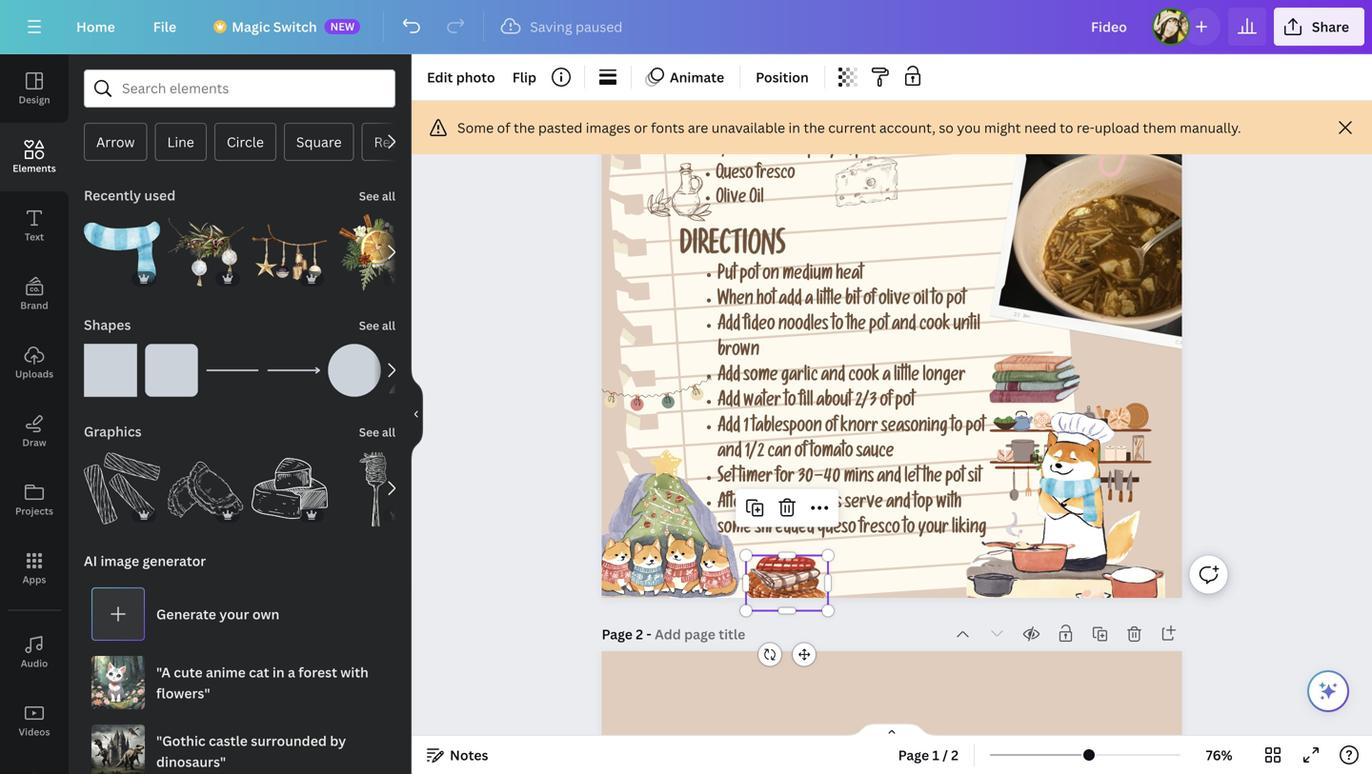 Task type: locate. For each thing, give the bounding box(es) containing it.
flip
[[513, 68, 537, 86]]

0 horizontal spatial fresco
[[756, 167, 795, 185]]

2 left "-"
[[636, 626, 643, 644]]

graphics
[[84, 423, 142, 441]]

ai
[[84, 552, 97, 570]]

0 horizontal spatial with
[[341, 664, 369, 682]]

4 add from the top
[[718, 419, 741, 438]]

-
[[647, 626, 652, 644]]

1 horizontal spatial your
[[918, 521, 949, 540]]

the right after
[[752, 495, 771, 514]]

page left "-"
[[602, 626, 633, 644]]

to left re-
[[1060, 119, 1074, 137]]

see all button for recently used
[[357, 176, 397, 214]]

see up christmas bouquet with dried orange. image
[[359, 188, 379, 204]]

page inside button
[[898, 747, 929, 765]]

saving paused
[[530, 18, 623, 36]]

30-
[[798, 470, 824, 489]]

page left /
[[898, 747, 929, 765]]

0 vertical spatial page
[[602, 626, 633, 644]]

0 vertical spatial all
[[382, 188, 396, 204]]

3 add from the top
[[718, 394, 741, 413]]

timer down 1/2 at the right
[[739, 470, 773, 489]]

1 inside "put pot on medium heat when hot add a little bit of olive oil to pot add fideo noodles to the pot and cook until brown add some garlic and cook a little longer add water to fill about 2/3 of pot add 1 tablespoon of knorr seasoning to pot and 1/2 can of tomato sauce set timer for 30-40 mins and let the pot sit after the timer ends serve and top with some shredded queso fresco to your liking"
[[744, 419, 749, 438]]

canva assistant image
[[1317, 681, 1340, 703]]

see up white circle shape image
[[359, 318, 379, 334]]

after
[[718, 495, 749, 514]]

a left the forest
[[288, 664, 295, 682]]

pot inside 2/3 of water to pot you pick queso fresco olive oil
[[808, 143, 826, 161]]

you down some of the pasted images or fonts are unavailable in the current account, so you might need to re-upload them manually.
[[829, 143, 852, 161]]

1 vertical spatial water
[[744, 394, 781, 413]]

to
[[1060, 119, 1074, 137], [793, 143, 805, 161], [932, 292, 944, 311], [832, 318, 844, 337], [784, 394, 796, 413], [951, 419, 963, 438], [903, 521, 915, 540]]

water inside 2/3 of water to pot you pick queso fresco olive oil
[[755, 143, 790, 161]]

pot left on
[[740, 267, 760, 286]]

all left hide 'image'
[[382, 425, 396, 440]]

1 vertical spatial see all
[[359, 318, 396, 334]]

timer down for on the bottom of page
[[774, 495, 808, 514]]

all for shapes
[[382, 318, 396, 334]]

see
[[359, 188, 379, 204], [359, 318, 379, 334], [359, 425, 379, 440]]

1 vertical spatial 2
[[952, 747, 959, 765]]

can
[[768, 445, 792, 464]]

little left longer
[[894, 368, 920, 387]]

1 horizontal spatial 2/3
[[855, 394, 877, 413]]

design
[[19, 93, 50, 106]]

a left longer
[[883, 368, 891, 387]]

see all for shapes
[[359, 318, 396, 334]]

see all for recently used
[[359, 188, 396, 204]]

0 vertical spatial your
[[918, 521, 949, 540]]

fresco inside "put pot on medium heat when hot add a little bit of olive oil to pot add fideo noodles to the pot and cook until brown add some garlic and cook a little longer add water to fill about 2/3 of pot add 1 tablespoon of knorr seasoning to pot and 1/2 can of tomato sauce set timer for 30-40 mins and let the pot sit after the timer ends serve and top with some shredded queso fresco to your liking"
[[860, 521, 900, 540]]

1 all from the top
[[382, 188, 396, 204]]

1 left /
[[933, 747, 940, 765]]

see for graphics
[[359, 425, 379, 440]]

Search elements search field
[[122, 71, 357, 107]]

2/3 up queso
[[716, 143, 737, 161]]

christmas bouquet with dried orange. image
[[336, 214, 412, 291]]

add this line to the canvas image
[[206, 344, 259, 397], [267, 344, 320, 397]]

1 vertical spatial fresco
[[860, 521, 900, 540]]

show pages image
[[846, 723, 938, 739]]

in right unavailable
[[789, 119, 801, 137]]

1 horizontal spatial with
[[937, 495, 962, 514]]

add
[[718, 318, 741, 337], [718, 368, 741, 387], [718, 394, 741, 413], [718, 419, 741, 438]]

see left hide 'image'
[[359, 425, 379, 440]]

2 see all button from the top
[[357, 306, 397, 344]]

fonts
[[651, 119, 685, 137]]

the right let
[[923, 470, 942, 489]]

until
[[954, 318, 981, 337]]

graphics button
[[82, 413, 144, 451]]

shapes button
[[82, 306, 133, 344]]

fresco down serve
[[860, 521, 900, 540]]

1 vertical spatial page
[[898, 747, 929, 765]]

your inside "put pot on medium heat when hot add a little bit of olive oil to pot add fideo noodles to the pot and cook until brown add some garlic and cook a little longer add water to fill about 2/3 of pot add 1 tablespoon of knorr seasoning to pot and 1/2 can of tomato sauce set timer for 30-40 mins and let the pot sit after the timer ends serve and top with some shredded queso fresco to your liking"
[[918, 521, 949, 540]]

3 see from the top
[[359, 425, 379, 440]]

0 horizontal spatial add this line to the canvas image
[[206, 344, 259, 397]]

all down rectangle
[[382, 188, 396, 204]]

christmas ornaments image
[[252, 214, 328, 291]]

magic
[[232, 18, 270, 36]]

seasoning
[[882, 419, 948, 438]]

some of the pasted images or fonts are unavailable in the current account, so you might need to re-upload them manually.
[[458, 119, 1242, 137]]

notes button
[[419, 741, 496, 771]]

2/3 up knorr
[[855, 394, 877, 413]]

fresco inside 2/3 of water to pot you pick queso fresco olive oil
[[756, 167, 795, 185]]

cat
[[249, 664, 269, 682]]

all for graphics
[[382, 425, 396, 440]]

you right the so
[[957, 119, 981, 137]]

0 horizontal spatial in
[[272, 664, 285, 682]]

1 horizontal spatial 2
[[952, 747, 959, 765]]

1 vertical spatial little
[[894, 368, 920, 387]]

shapes
[[84, 316, 131, 334]]

0 vertical spatial timer
[[739, 470, 773, 489]]

0 vertical spatial fresco
[[756, 167, 795, 185]]

home link
[[61, 8, 130, 46]]

see all button left hide 'image'
[[357, 413, 397, 451]]

1 horizontal spatial add this line to the canvas image
[[267, 344, 320, 397]]

1 vertical spatial 2/3
[[855, 394, 877, 413]]

so
[[939, 119, 954, 137]]

with right top at the right of the page
[[937, 495, 962, 514]]

0 horizontal spatial a
[[288, 664, 295, 682]]

the left pasted
[[514, 119, 535, 137]]

add this line to the canvas image left white circle shape image
[[267, 344, 320, 397]]

of up tomato
[[825, 419, 838, 438]]

1 add this line to the canvas image from the left
[[206, 344, 259, 397]]

edit photo
[[427, 68, 495, 86]]

cook up "about"
[[849, 368, 880, 387]]

0 vertical spatial see all button
[[357, 176, 397, 214]]

1 horizontal spatial in
[[789, 119, 801, 137]]

projects button
[[0, 466, 69, 535]]

water up the tablespoon
[[744, 394, 781, 413]]

about
[[817, 394, 852, 413]]

draw
[[22, 437, 46, 449]]

1 vertical spatial in
[[272, 664, 285, 682]]

0 horizontal spatial cook
[[849, 368, 880, 387]]

rectangle
[[374, 133, 438, 151]]

audio button
[[0, 619, 69, 687]]

pot up until
[[947, 292, 966, 311]]

and left top at the right of the page
[[886, 495, 911, 514]]

see all
[[359, 188, 396, 204], [359, 318, 396, 334], [359, 425, 396, 440]]

knorr
[[841, 419, 879, 438]]

2 all from the top
[[382, 318, 396, 334]]

0 vertical spatial 1
[[744, 419, 749, 438]]

see all for graphics
[[359, 425, 396, 440]]

0 vertical spatial with
[[937, 495, 962, 514]]

2 add from the top
[[718, 368, 741, 387]]

see all button down rectangle button
[[357, 176, 397, 214]]

"gothic castle surrounded by dinosaurs"
[[156, 732, 346, 772]]

1 vertical spatial you
[[829, 143, 852, 161]]

2 see all from the top
[[359, 318, 396, 334]]

see all left hide 'image'
[[359, 425, 396, 440]]

saving
[[530, 18, 572, 36]]

3 see all button from the top
[[357, 413, 397, 451]]

see all button for graphics
[[357, 413, 397, 451]]

2 see from the top
[[359, 318, 379, 334]]

0 vertical spatial little
[[817, 292, 842, 311]]

new
[[330, 19, 355, 33]]

0 vertical spatial 2
[[636, 626, 643, 644]]

with inside "put pot on medium heat when hot add a little bit of olive oil to pot add fideo noodles to the pot and cook until brown add some garlic and cook a little longer add water to fill about 2/3 of pot add 1 tablespoon of knorr seasoning to pot and 1/2 can of tomato sauce set timer for 30-40 mins and let the pot sit after the timer ends serve and top with some shredded queso fresco to your liking"
[[937, 495, 962, 514]]

circle
[[227, 133, 264, 151]]

0 horizontal spatial 2/3
[[716, 143, 737, 161]]

cook down oil
[[919, 318, 950, 337]]

3 all from the top
[[382, 425, 396, 440]]

Design title text field
[[1076, 8, 1145, 46]]

a
[[805, 292, 813, 311], [883, 368, 891, 387], [288, 664, 295, 682]]

0 vertical spatial 2/3
[[716, 143, 737, 161]]

fresco
[[756, 167, 795, 185], [860, 521, 900, 540]]

0 vertical spatial see all
[[359, 188, 396, 204]]

1 horizontal spatial you
[[957, 119, 981, 137]]

1 see all button from the top
[[357, 176, 397, 214]]

when
[[718, 292, 754, 311]]

and down olive
[[892, 318, 916, 337]]

see all up white circle shape image
[[359, 318, 396, 334]]

some down after
[[718, 521, 752, 540]]

by
[[330, 732, 346, 751]]

some down brown
[[744, 368, 778, 387]]

2 vertical spatial see all
[[359, 425, 396, 440]]

see all up christmas bouquet with dried orange. image
[[359, 188, 396, 204]]

Page title text field
[[655, 625, 748, 645]]

circle button
[[214, 123, 276, 161]]

in right cat
[[272, 664, 285, 682]]

add this line to the canvas image right rounded square image
[[206, 344, 259, 397]]

1 vertical spatial cook
[[849, 368, 880, 387]]

olive
[[716, 191, 746, 209]]

a right add
[[805, 292, 813, 311]]

1
[[744, 419, 749, 438], [933, 747, 940, 765]]

file
[[153, 18, 177, 36]]

1 vertical spatial with
[[341, 664, 369, 682]]

paused
[[576, 18, 623, 36]]

recently
[[84, 186, 141, 204]]

2 horizontal spatial a
[[883, 368, 891, 387]]

0 vertical spatial water
[[755, 143, 790, 161]]

generator
[[142, 552, 206, 570]]

1 vertical spatial 1
[[933, 747, 940, 765]]

hide image
[[411, 369, 423, 460]]

0 horizontal spatial 2
[[636, 626, 643, 644]]

see all button
[[357, 176, 397, 214], [357, 306, 397, 344], [357, 413, 397, 451]]

0 horizontal spatial 1
[[744, 419, 749, 438]]

to down top at the right of the page
[[903, 521, 915, 540]]

water down unavailable
[[755, 143, 790, 161]]

your left own
[[219, 606, 249, 624]]

of
[[497, 119, 510, 137], [740, 143, 752, 161], [864, 292, 876, 311], [880, 394, 892, 413], [825, 419, 838, 438], [795, 445, 807, 464]]

2 right /
[[952, 747, 959, 765]]

1 see from the top
[[359, 188, 379, 204]]

see all button down christmas bouquet with dried orange. image
[[357, 306, 397, 344]]

1/2
[[745, 445, 765, 464]]

pot left sit
[[946, 470, 965, 489]]

0 vertical spatial some
[[744, 368, 778, 387]]

0 vertical spatial see
[[359, 188, 379, 204]]

fresco up oil
[[756, 167, 795, 185]]

water
[[755, 143, 790, 161], [744, 394, 781, 413]]

pot down some of the pasted images or fonts are unavailable in the current account, so you might need to re-upload them manually.
[[808, 143, 826, 161]]

text
[[25, 231, 44, 244]]

1 up 1/2 at the right
[[744, 419, 749, 438]]

share button
[[1274, 8, 1365, 46]]

surrounded
[[251, 732, 327, 751]]

0 horizontal spatial your
[[219, 606, 249, 624]]

saving paused status
[[492, 15, 632, 38]]

all up the triangle up image
[[382, 318, 396, 334]]

with right the forest
[[341, 664, 369, 682]]

"a cute anime cat in a forest with flowers"
[[156, 664, 369, 703]]

0 horizontal spatial page
[[602, 626, 633, 644]]

1 see all from the top
[[359, 188, 396, 204]]

2 vertical spatial a
[[288, 664, 295, 682]]

forest
[[299, 664, 337, 682]]

magic switch
[[232, 18, 317, 36]]

of down unavailable
[[740, 143, 752, 161]]

edit
[[427, 68, 453, 86]]

and left let
[[877, 470, 902, 489]]

76% button
[[1189, 741, 1251, 771]]

pot down olive
[[869, 318, 889, 337]]

projects
[[15, 505, 53, 518]]

1 horizontal spatial fresco
[[860, 521, 900, 540]]

0 vertical spatial you
[[957, 119, 981, 137]]

generate
[[156, 606, 216, 624]]

group
[[84, 203, 160, 291], [168, 203, 244, 291], [252, 214, 328, 291], [336, 214, 412, 291], [84, 333, 137, 397], [145, 333, 198, 397], [328, 333, 381, 397], [84, 439, 160, 527], [252, 439, 328, 527], [168, 451, 244, 527], [336, 451, 412, 527]]

3 see all from the top
[[359, 425, 396, 440]]

of up 'seasoning'
[[880, 394, 892, 413]]

little left bit
[[817, 292, 842, 311]]

2 vertical spatial all
[[382, 425, 396, 440]]

square image
[[84, 344, 137, 397]]

you
[[957, 119, 981, 137], [829, 143, 852, 161]]

1 vertical spatial timer
[[774, 495, 808, 514]]

1 vertical spatial all
[[382, 318, 396, 334]]

your down top at the right of the page
[[918, 521, 949, 540]]

1 vertical spatial see all button
[[357, 306, 397, 344]]

0 horizontal spatial you
[[829, 143, 852, 161]]

a inside "a cute anime cat in a forest with flowers"
[[288, 664, 295, 682]]

1 horizontal spatial 1
[[933, 747, 940, 765]]

some
[[744, 368, 778, 387], [718, 521, 752, 540]]

2/3
[[716, 143, 737, 161], [855, 394, 877, 413]]

1 horizontal spatial timer
[[774, 495, 808, 514]]

to down some of the pasted images or fonts are unavailable in the current account, so you might need to re-upload them manually.
[[793, 143, 805, 161]]

1 horizontal spatial a
[[805, 292, 813, 311]]

2 vertical spatial see
[[359, 425, 379, 440]]

heat
[[836, 267, 864, 286]]

apps button
[[0, 535, 69, 603]]

1 vertical spatial see
[[359, 318, 379, 334]]

you inside 2/3 of water to pot you pick queso fresco olive oil
[[829, 143, 852, 161]]

recently used button
[[82, 176, 177, 214]]

put
[[718, 267, 737, 286]]

little
[[817, 292, 842, 311], [894, 368, 920, 387]]

0 vertical spatial cook
[[919, 318, 950, 337]]

set
[[718, 470, 736, 489]]

notes
[[450, 747, 488, 765]]

of inside 2/3 of water to pot you pick queso fresco olive oil
[[740, 143, 752, 161]]

1 horizontal spatial page
[[898, 747, 929, 765]]

2/3 inside "put pot on medium heat when hot add a little bit of olive oil to pot add fideo noodles to the pot and cook until brown add some garlic and cook a little longer add water to fill about 2/3 of pot add 1 tablespoon of knorr seasoning to pot and 1/2 can of tomato sauce set timer for 30-40 mins and let the pot sit after the timer ends serve and top with some shredded queso fresco to your liking"
[[855, 394, 877, 413]]

2 vertical spatial see all button
[[357, 413, 397, 451]]

uploads button
[[0, 329, 69, 397]]

image
[[101, 552, 139, 570]]

page for page 2 -
[[602, 626, 633, 644]]



Task type: vqa. For each thing, say whether or not it's contained in the screenshot.
eBook toolkit link
no



Task type: describe. For each thing, give the bounding box(es) containing it.
1 horizontal spatial little
[[894, 368, 920, 387]]

own
[[252, 606, 280, 624]]

fideo
[[744, 318, 775, 337]]

1 add from the top
[[718, 318, 741, 337]]

cute
[[174, 664, 203, 682]]

position
[[756, 68, 809, 86]]

hot
[[757, 292, 776, 311]]

0 horizontal spatial timer
[[739, 470, 773, 489]]

flip button
[[505, 62, 544, 92]]

2/3 of water to pot you pick queso fresco olive oil
[[716, 143, 880, 209]]

ai image generator
[[84, 552, 206, 570]]

in inside "a cute anime cat in a forest with flowers"
[[272, 664, 285, 682]]

videos button
[[0, 687, 69, 756]]

1 vertical spatial a
[[883, 368, 891, 387]]

re-
[[1077, 119, 1095, 137]]

arrow
[[96, 133, 135, 151]]

ends
[[811, 495, 842, 514]]

recently used
[[84, 186, 176, 204]]

account,
[[880, 119, 936, 137]]

2 inside button
[[952, 747, 959, 765]]

/
[[943, 747, 948, 765]]

tomato
[[810, 445, 853, 464]]

rounded square image
[[145, 344, 198, 397]]

medium
[[783, 267, 833, 286]]

position button
[[748, 62, 817, 92]]

with inside "a cute anime cat in a forest with flowers"
[[341, 664, 369, 682]]

the down bit
[[847, 318, 866, 337]]

draw button
[[0, 397, 69, 466]]

unavailable
[[712, 119, 785, 137]]

0 horizontal spatial little
[[817, 292, 842, 311]]

let
[[905, 470, 920, 489]]

pot up 'seasoning'
[[895, 394, 915, 413]]

file button
[[138, 8, 192, 46]]

tablespoon
[[752, 419, 822, 438]]

elements button
[[0, 123, 69, 192]]

see all button for shapes
[[357, 306, 397, 344]]

page 1 / 2 button
[[891, 741, 967, 771]]

audio
[[21, 658, 48, 671]]

or
[[634, 119, 648, 137]]

switch
[[273, 18, 317, 36]]

2 add this line to the canvas image from the left
[[267, 344, 320, 397]]

to right noodles
[[832, 318, 844, 337]]

elements
[[13, 162, 56, 175]]

"gothic
[[156, 732, 206, 751]]

to left fill
[[784, 394, 796, 413]]

pasted
[[538, 119, 583, 137]]

76%
[[1206, 747, 1233, 765]]

1 vertical spatial some
[[718, 521, 752, 540]]

liking
[[952, 521, 987, 540]]

might
[[984, 119, 1021, 137]]

generate your own
[[156, 606, 280, 624]]

0 vertical spatial a
[[805, 292, 813, 311]]

mins
[[844, 470, 874, 489]]

brand button
[[0, 260, 69, 329]]

serve
[[845, 495, 883, 514]]

triangle up image
[[389, 344, 442, 397]]

all for recently used
[[382, 188, 396, 204]]

edit photo button
[[419, 62, 503, 92]]

2/3 inside 2/3 of water to pot you pick queso fresco olive oil
[[716, 143, 737, 161]]

pot up sit
[[966, 419, 986, 438]]

1 inside button
[[933, 747, 940, 765]]

sauce
[[857, 445, 894, 464]]

page 2 -
[[602, 626, 655, 644]]

animate
[[670, 68, 724, 86]]

design button
[[0, 54, 69, 123]]

top
[[914, 495, 933, 514]]

watercolor  christmas decorated twig illustration image
[[168, 214, 244, 291]]

white circle shape image
[[328, 344, 381, 397]]

brand
[[20, 299, 48, 312]]

1 vertical spatial your
[[219, 606, 249, 624]]

noodles
[[779, 318, 829, 337]]

blue cozy winter scarf watercolor image
[[84, 214, 160, 291]]

olive oil hand drawn image
[[648, 163, 712, 221]]

shredded
[[755, 521, 815, 540]]

see for recently used
[[359, 188, 379, 204]]

need
[[1025, 119, 1057, 137]]

anime
[[206, 664, 246, 682]]

line button
[[155, 123, 207, 161]]

some
[[458, 119, 494, 137]]

oil
[[914, 292, 929, 311]]

uploads
[[15, 368, 54, 381]]

to right oil
[[932, 292, 944, 311]]

side panel tab list
[[0, 54, 69, 775]]

the left current
[[804, 119, 825, 137]]

put pot on medium heat when hot add a little bit of olive oil to pot add fideo noodles to the pot and cook until brown add some garlic and cook a little longer add water to fill about 2/3 of pot add 1 tablespoon of knorr seasoning to pot and 1/2 can of tomato sauce set timer for 30-40 mins and let the pot sit after the timer ends serve and top with some shredded queso fresco to your liking
[[718, 267, 987, 540]]

queso
[[716, 167, 753, 185]]

square button
[[284, 123, 354, 161]]

home
[[76, 18, 115, 36]]

water inside "put pot on medium heat when hot add a little bit of olive oil to pot add fideo noodles to the pot and cook until brown add some garlic and cook a little longer add water to fill about 2/3 of pot add 1 tablespoon of knorr seasoning to pot and 1/2 can of tomato sauce set timer for 30-40 mins and let the pot sit after the timer ends serve and top with some shredded queso fresco to your liking"
[[744, 394, 781, 413]]

to right 'seasoning'
[[951, 419, 963, 438]]

dinosaurs"
[[156, 753, 226, 772]]

1 horizontal spatial cook
[[919, 318, 950, 337]]

"a
[[156, 664, 171, 682]]

square
[[296, 133, 342, 151]]

main menu bar
[[0, 0, 1373, 54]]

upload
[[1095, 119, 1140, 137]]

brown
[[718, 343, 760, 362]]

videos
[[19, 726, 50, 739]]

olive
[[879, 292, 911, 311]]

apps
[[23, 574, 46, 587]]

and left 1/2 at the right
[[718, 445, 742, 464]]

of right bit
[[864, 292, 876, 311]]

page for page 1 / 2
[[898, 747, 929, 765]]

are
[[688, 119, 708, 137]]

of right the can
[[795, 445, 807, 464]]

images
[[586, 119, 631, 137]]

garlic
[[781, 368, 818, 387]]

flowers"
[[156, 685, 210, 703]]

see for shapes
[[359, 318, 379, 334]]

page 1 / 2
[[898, 747, 959, 765]]

manually.
[[1180, 119, 1242, 137]]

pick
[[855, 143, 880, 161]]

and up "about"
[[821, 368, 845, 387]]

of right some
[[497, 119, 510, 137]]

oil
[[749, 191, 764, 209]]

bit
[[845, 292, 860, 311]]

to inside 2/3 of water to pot you pick queso fresco olive oil
[[793, 143, 805, 161]]

0 vertical spatial in
[[789, 119, 801, 137]]



